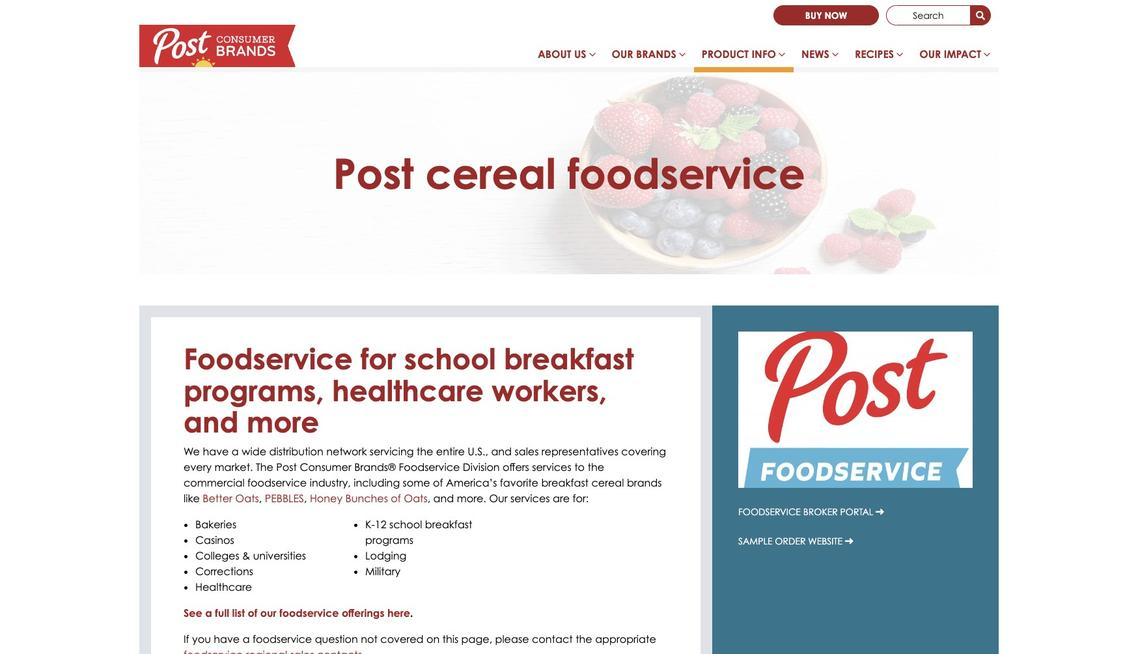 Task type: vqa. For each thing, say whether or not it's contained in the screenshot.
left in
no



Task type: locate. For each thing, give the bounding box(es) containing it.
portal
[[841, 506, 874, 518]]

programs
[[365, 533, 414, 546]]

including
[[354, 476, 400, 489]]

our left brands
[[612, 48, 634, 61]]

0 horizontal spatial cereal
[[426, 148, 556, 199]]

and up offers at the bottom of the page
[[492, 445, 512, 458]]

favorite
[[500, 476, 539, 489]]

and left more.
[[434, 492, 454, 505]]

oats
[[235, 492, 259, 505], [404, 492, 428, 505]]

healthcare
[[195, 580, 252, 593]]

on
[[427, 632, 440, 645]]

bakeries
[[195, 518, 237, 531]]

the right the 'to'
[[588, 460, 605, 473]]

services left the 'to'
[[532, 460, 572, 473]]

1 horizontal spatial post
[[333, 148, 414, 199]]

better
[[203, 492, 233, 505]]

2 horizontal spatial our
[[920, 48, 942, 61]]

and for are
[[434, 492, 454, 505]]

our inside our brands link
[[612, 48, 634, 61]]

0 horizontal spatial of
[[248, 606, 258, 619]]

0 vertical spatial breakfast
[[504, 342, 634, 376]]

are
[[553, 492, 570, 505]]

1 vertical spatial cereal
[[592, 476, 624, 489]]

america's
[[446, 476, 497, 489]]

buy now link
[[774, 5, 880, 25]]

2 horizontal spatial foodservice
[[739, 506, 801, 518]]

1 vertical spatial breakfast
[[542, 476, 589, 489]]

our down the favorite on the bottom of page
[[489, 492, 508, 505]]

offerings
[[342, 606, 385, 619]]

2 vertical spatial breakfast
[[425, 518, 473, 531]]

cereal inside we have a wide distribution network servicing the entire u.s., and sales representatives covering every market. the post consumer brands® foodservice division offers services to the commercial foodservice industry, including some of america's favorite breakfast cereal brands like
[[592, 476, 624, 489]]

appropriate
[[596, 632, 657, 645]]

0 vertical spatial foodservice
[[184, 342, 353, 376]]

0 vertical spatial and
[[184, 405, 239, 439]]

better oats link
[[203, 492, 259, 505]]

have up market.
[[203, 445, 229, 458]]

foodservice
[[184, 342, 353, 376], [399, 460, 460, 473], [739, 506, 801, 518]]

0 horizontal spatial and
[[184, 405, 239, 439]]

foodservice broker portal
[[739, 506, 874, 518]]

1 vertical spatial of
[[391, 492, 401, 505]]

the
[[256, 460, 274, 473]]

0 vertical spatial a
[[232, 445, 239, 458]]

school
[[404, 342, 496, 376], [390, 518, 422, 531]]

order
[[776, 536, 806, 547]]

school for lodging
[[390, 518, 422, 531]]

1 vertical spatial post
[[276, 460, 297, 473]]

a left full
[[205, 606, 212, 619]]

0 horizontal spatial post
[[276, 460, 297, 473]]

covered
[[381, 632, 424, 645]]

,
[[259, 492, 262, 505], [304, 492, 307, 505], [428, 492, 431, 505]]

and up we
[[184, 405, 239, 439]]

of right the list
[[248, 606, 258, 619]]

product info link
[[694, 41, 794, 72]]

cereal
[[426, 148, 556, 199], [592, 476, 624, 489]]

oats down some
[[404, 492, 428, 505]]

our
[[260, 606, 277, 619]]

1 vertical spatial foodservice
[[399, 460, 460, 473]]

bunches
[[346, 492, 388, 505]]

breakfast inside k-12 school breakfast programs lodging military
[[425, 518, 473, 531]]

our impact link
[[912, 41, 999, 72]]

our
[[612, 48, 634, 61], [920, 48, 942, 61], [489, 492, 508, 505]]

about
[[538, 48, 572, 61]]

0 horizontal spatial ,
[[259, 492, 262, 505]]

a
[[232, 445, 239, 458], [205, 606, 212, 619], [243, 632, 250, 645]]

2 vertical spatial foodservice
[[739, 506, 801, 518]]

1 vertical spatial the
[[588, 460, 605, 473]]

broker
[[804, 506, 838, 518]]

12
[[375, 518, 387, 531]]

some
[[403, 476, 430, 489]]

services down the favorite on the bottom of page
[[511, 492, 550, 505]]

1 horizontal spatial our
[[612, 48, 634, 61]]

None search field
[[887, 5, 992, 25]]

full
[[215, 606, 229, 619]]

foodservice for foodservice for school breakfast programs, healthcare workers, and more
[[184, 342, 353, 376]]

2 horizontal spatial a
[[243, 632, 250, 645]]

a down the list
[[243, 632, 250, 645]]

breakfast for k-12 school breakfast programs lodging military
[[425, 518, 473, 531]]

oats right better
[[235, 492, 259, 505]]

foodservice up more
[[184, 342, 353, 376]]

of inside we have a wide distribution network servicing the entire u.s., and sales representatives covering every market. the post consumer brands® foodservice division offers services to the commercial foodservice industry, including some of america's favorite breakfast cereal brands like
[[433, 476, 443, 489]]

if
[[184, 632, 189, 645]]

school inside k-12 school breakfast programs lodging military
[[390, 518, 422, 531]]

buy
[[806, 10, 823, 21]]

breakfast inside we have a wide distribution network servicing the entire u.s., and sales representatives covering every market. the post consumer brands® foodservice division offers services to the commercial foodservice industry, including some of america's favorite breakfast cereal brands like
[[542, 476, 589, 489]]

1 horizontal spatial cereal
[[592, 476, 624, 489]]

post
[[333, 148, 414, 199], [276, 460, 297, 473]]

list
[[232, 606, 245, 619]]

see a full list of our foodservice offerings here link
[[184, 606, 410, 619]]

1 horizontal spatial a
[[232, 445, 239, 458]]

and for every
[[492, 445, 512, 458]]

and inside we have a wide distribution network servicing the entire u.s., and sales representatives covering every market. the post consumer brands® foodservice division offers services to the commercial foodservice industry, including some of america's favorite breakfast cereal brands like
[[492, 445, 512, 458]]

news link
[[794, 41, 848, 72]]

2 horizontal spatial and
[[492, 445, 512, 458]]

colleges
[[195, 549, 240, 562]]

this
[[443, 632, 459, 645]]

, left honey at bottom
[[304, 492, 307, 505]]

1 horizontal spatial and
[[434, 492, 454, 505]]

1 vertical spatial have
[[214, 632, 240, 645]]

1 vertical spatial school
[[390, 518, 422, 531]]

2 oats from the left
[[404, 492, 428, 505]]

breakfast inside foodservice for school breakfast programs, healthcare workers, and more
[[504, 342, 634, 376]]

the left the "entire"
[[417, 445, 434, 458]]

for:
[[573, 492, 589, 505]]

have right you
[[214, 632, 240, 645]]

school inside foodservice for school breakfast programs, healthcare workers, and more
[[404, 342, 496, 376]]

2 , from the left
[[304, 492, 307, 505]]

foodservice
[[568, 148, 806, 199], [248, 476, 307, 489], [280, 606, 339, 619], [253, 632, 312, 645]]

our inside our impact link
[[920, 48, 942, 61]]

have
[[203, 445, 229, 458], [214, 632, 240, 645]]

foodservice inside foodservice for school breakfast programs, healthcare workers, and more
[[184, 342, 353, 376]]

consumer
[[300, 460, 352, 473]]

the
[[417, 445, 434, 458], [588, 460, 605, 473], [576, 632, 593, 645]]

healthcare
[[332, 373, 484, 408]]

school for healthcare
[[404, 342, 496, 376]]

2 horizontal spatial of
[[433, 476, 443, 489]]

0 vertical spatial have
[[203, 445, 229, 458]]

a inside we have a wide distribution network servicing the entire u.s., and sales representatives covering every market. the post consumer brands® foodservice division offers services to the commercial foodservice industry, including some of america's favorite breakfast cereal brands like
[[232, 445, 239, 458]]

2 horizontal spatial ,
[[428, 492, 431, 505]]

foodservice for foodservice broker portal
[[739, 506, 801, 518]]

breakfast for foodservice for school breakfast programs, healthcare workers, and more
[[504, 342, 634, 376]]

of
[[433, 476, 443, 489], [391, 492, 401, 505], [248, 606, 258, 619]]

see a full list of our foodservice offerings here .
[[184, 606, 413, 619]]

menu
[[530, 41, 999, 72]]

the right contact
[[576, 632, 593, 645]]

0 horizontal spatial oats
[[235, 492, 259, 505]]

Search text field
[[887, 5, 971, 25]]

1 horizontal spatial oats
[[404, 492, 428, 505]]

we
[[184, 445, 200, 458]]

universities
[[253, 549, 306, 562]]

0 vertical spatial services
[[532, 460, 572, 473]]

0 horizontal spatial foodservice
[[184, 342, 353, 376]]

buy now
[[806, 10, 848, 21]]

0 vertical spatial school
[[404, 342, 496, 376]]

.
[[410, 606, 413, 619]]

, down some
[[428, 492, 431, 505]]

1 vertical spatial and
[[492, 445, 512, 458]]

2 vertical spatial the
[[576, 632, 593, 645]]

, left the pebbles on the left of the page
[[259, 492, 262, 505]]

our impact
[[920, 48, 982, 61]]

breakfast
[[504, 342, 634, 376], [542, 476, 589, 489], [425, 518, 473, 531]]

question
[[315, 632, 358, 645]]

commercial
[[184, 476, 245, 489]]

1 vertical spatial a
[[205, 606, 212, 619]]

0 vertical spatial of
[[433, 476, 443, 489]]

better oats , pebbles , honey bunches of oats , and more. our services are for:
[[203, 492, 589, 505]]

foodservice up sample
[[739, 506, 801, 518]]

of down including
[[391, 492, 401, 505]]

u.s.,
[[468, 445, 489, 458]]

foodservice up some
[[399, 460, 460, 473]]

impact
[[944, 48, 982, 61]]

of right some
[[433, 476, 443, 489]]

1 horizontal spatial foodservice
[[399, 460, 460, 473]]

a up market.
[[232, 445, 239, 458]]

&
[[242, 549, 250, 562]]

sample order website
[[739, 536, 843, 547]]

our left impact
[[920, 48, 942, 61]]

1 horizontal spatial ,
[[304, 492, 307, 505]]

our for our impact
[[920, 48, 942, 61]]

product info
[[702, 48, 777, 61]]

2 vertical spatial and
[[434, 492, 454, 505]]

post cereal foodservice
[[333, 148, 806, 199]]

services
[[532, 460, 572, 473], [511, 492, 550, 505]]

recipes
[[855, 48, 895, 61]]



Task type: describe. For each thing, give the bounding box(es) containing it.
about us
[[538, 48, 587, 61]]

contact
[[532, 632, 573, 645]]

sample order website link
[[739, 536, 854, 547]]

2 vertical spatial a
[[243, 632, 250, 645]]

and inside foodservice for school breakfast programs, healthcare workers, and more
[[184, 405, 239, 439]]

post inside we have a wide distribution network servicing the entire u.s., and sales representatives covering every market. the post consumer brands® foodservice division offers services to the commercial foodservice industry, including some of america's favorite breakfast cereal brands like
[[276, 460, 297, 473]]

every
[[184, 460, 212, 473]]

wide
[[242, 445, 266, 458]]

lodging
[[365, 549, 407, 562]]

we have a wide distribution network servicing the entire u.s., and sales representatives covering every market. the post consumer brands® foodservice division offers services to the commercial foodservice industry, including some of america's favorite breakfast cereal brands like
[[184, 445, 666, 505]]

1 , from the left
[[259, 492, 262, 505]]

brands
[[636, 48, 677, 61]]

servicing
[[370, 445, 414, 458]]

post consumer brands image
[[139, 25, 296, 67]]

pebbles
[[265, 492, 304, 505]]

workers,
[[492, 373, 607, 408]]

0 vertical spatial post
[[333, 148, 414, 199]]

0 horizontal spatial our
[[489, 492, 508, 505]]

sales
[[515, 445, 539, 458]]

1 horizontal spatial of
[[391, 492, 401, 505]]

division
[[463, 460, 500, 473]]

page,
[[462, 632, 493, 645]]

more.
[[457, 492, 487, 505]]

product
[[702, 48, 749, 61]]

not
[[361, 632, 378, 645]]

network
[[327, 445, 367, 458]]

sample
[[739, 536, 773, 547]]

website
[[809, 536, 843, 547]]

honey bunches of oats link
[[310, 492, 428, 505]]

for
[[361, 342, 396, 376]]

see
[[184, 606, 202, 619]]

1 vertical spatial services
[[511, 492, 550, 505]]

if you have a foodservice question not covered on this page, please contact the appropriate
[[184, 632, 657, 645]]

now
[[825, 10, 848, 21]]

honey
[[310, 492, 343, 505]]

programs,
[[184, 373, 324, 408]]

recipes link
[[848, 41, 912, 72]]

distribution
[[269, 445, 324, 458]]

0 vertical spatial the
[[417, 445, 434, 458]]

representatives
[[542, 445, 619, 458]]

services inside we have a wide distribution network servicing the entire u.s., and sales representatives covering every market. the post consumer brands® foodservice division offers services to the commercial foodservice industry, including some of america's favorite breakfast cereal brands like
[[532, 460, 572, 473]]

foodservice inside we have a wide distribution network servicing the entire u.s., and sales representatives covering every market. the post consumer brands® foodservice division offers services to the commercial foodservice industry, including some of america's favorite breakfast cereal brands like
[[248, 476, 307, 489]]

to
[[575, 460, 585, 473]]

you
[[192, 632, 211, 645]]

offers
[[503, 460, 530, 473]]

like
[[184, 492, 200, 505]]

bakeries casinos colleges & universities corrections healthcare
[[195, 518, 306, 593]]

about us link
[[530, 41, 604, 72]]

0 horizontal spatial a
[[205, 606, 212, 619]]

info
[[752, 48, 777, 61]]

brands
[[627, 476, 662, 489]]

3 , from the left
[[428, 492, 431, 505]]

our brands link
[[604, 41, 694, 72]]

more
[[247, 405, 319, 439]]

menu containing about us
[[530, 41, 999, 72]]

foodservice inside we have a wide distribution network servicing the entire u.s., and sales representatives covering every market. the post consumer brands® foodservice division offers services to the commercial foodservice industry, including some of america's favorite breakfast cereal brands like
[[399, 460, 460, 473]]

0 vertical spatial cereal
[[426, 148, 556, 199]]

industry,
[[310, 476, 351, 489]]

2 vertical spatial of
[[248, 606, 258, 619]]

1 oats from the left
[[235, 492, 259, 505]]

market.
[[215, 460, 253, 473]]

post brands foodservice team image
[[739, 332, 973, 488]]

brands®
[[355, 460, 396, 473]]

here
[[388, 606, 410, 619]]

foodservice broker portal link
[[739, 506, 884, 518]]

k-12 school breakfast programs lodging military
[[365, 518, 473, 578]]

corrections
[[195, 565, 253, 578]]

us
[[575, 48, 587, 61]]

military
[[365, 565, 401, 578]]

buy now menu item
[[774, 5, 880, 25]]

k-
[[365, 518, 375, 531]]

have inside we have a wide distribution network servicing the entire u.s., and sales representatives covering every market. the post consumer brands® foodservice division offers services to the commercial foodservice industry, including some of america's favorite breakfast cereal brands like
[[203, 445, 229, 458]]

search image
[[977, 12, 986, 21]]

our brands
[[612, 48, 677, 61]]

entire
[[436, 445, 465, 458]]

covering
[[622, 445, 666, 458]]

a wooden bowl of strawberries and blueberries. image
[[139, 72, 999, 275]]

please
[[495, 632, 529, 645]]

our for our brands
[[612, 48, 634, 61]]



